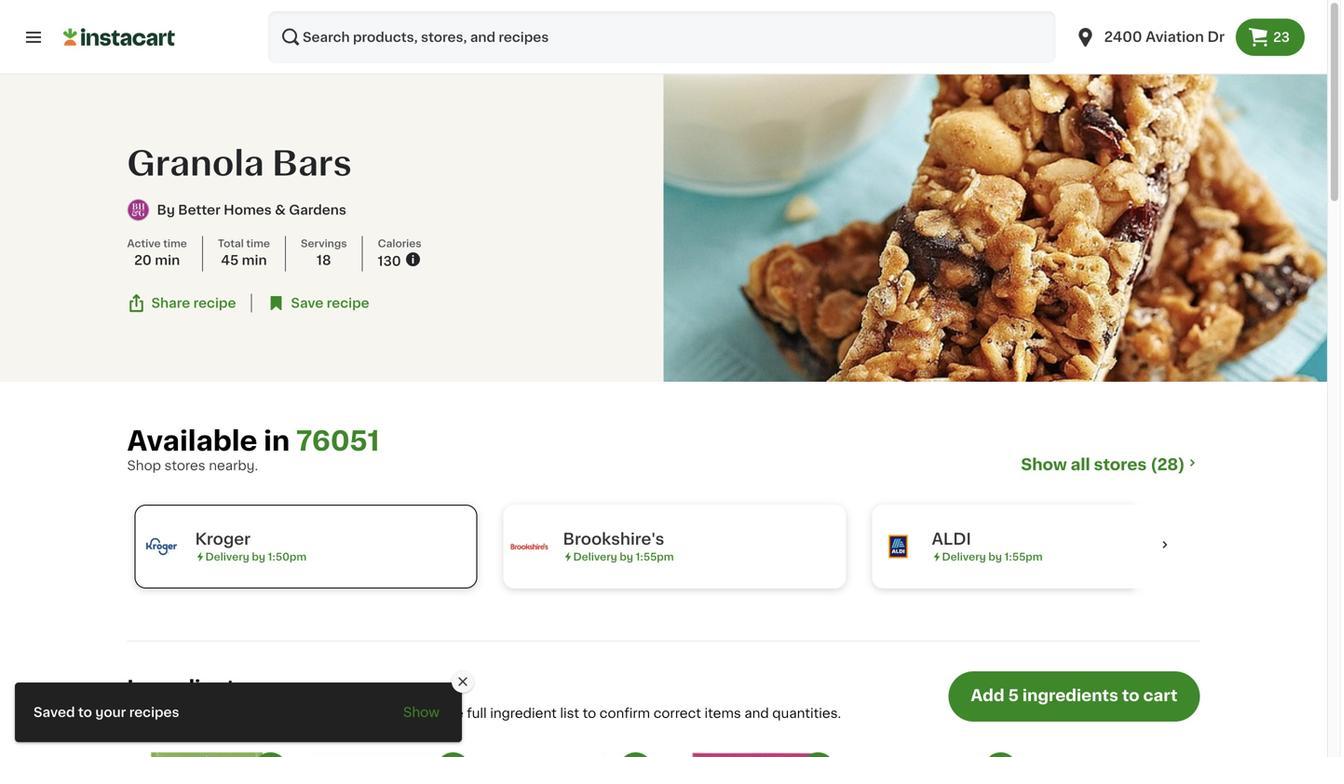 Task type: describe. For each thing, give the bounding box(es) containing it.
servings 18
[[301, 239, 347, 267]]

stores inside available in 76051 shop stores nearby.
[[165, 459, 206, 472]]

130
[[378, 255, 401, 268]]

76051 button
[[296, 427, 380, 457]]

min for 45 min
[[242, 254, 267, 267]]

to inside 'button'
[[1123, 688, 1140, 704]]

dr
[[1208, 30, 1226, 44]]

recipe for share recipe
[[193, 297, 236, 310]]

shop
[[127, 459, 161, 472]]

confirm
[[600, 707, 651, 720]]

by better homes & gardens
[[157, 204, 347, 217]]

share recipe button
[[127, 294, 236, 313]]

1:55pm for brookshire's
[[636, 552, 674, 562]]

bars
[[272, 147, 352, 180]]

ingredients
[[1023, 688, 1119, 704]]

total
[[218, 239, 244, 249]]

1 2400 aviation dr button from the left
[[1064, 11, 1237, 63]]

(28)
[[1151, 457, 1186, 473]]

show all stores (28)
[[1022, 457, 1186, 473]]

suggestions
[[127, 707, 209, 720]]

delivery by 1:55pm for aldi
[[943, 552, 1043, 562]]

add 5 ingredients to cart
[[971, 688, 1178, 704]]

saved to your recipes
[[34, 706, 179, 719]]

total time 45 min
[[218, 239, 270, 267]]

list
[[560, 707, 580, 720]]

aldi image
[[880, 528, 917, 566]]

the
[[442, 707, 464, 720]]

time for 45 min
[[246, 239, 270, 249]]

&
[[275, 204, 286, 217]]

instacart logo image
[[63, 26, 175, 48]]

2 2400 aviation dr button from the left
[[1075, 11, 1226, 63]]

delivery by 1:55pm for brookshire's
[[574, 552, 674, 562]]

add 5 ingredients to cart button
[[949, 672, 1201, 722]]

by for brookshire's
[[620, 552, 634, 562]]

full
[[467, 707, 487, 720]]

items
[[705, 707, 742, 720]]

recipe for save recipe
[[327, 297, 370, 310]]

show all stores (28) button
[[1022, 455, 1201, 475]]

2 product group from the left
[[310, 753, 470, 758]]

ingredient
[[490, 707, 557, 720]]

granola
[[127, 147, 264, 180]]

in
[[264, 428, 290, 455]]

2400 aviation dr
[[1105, 30, 1226, 44]]

delivery for aldi
[[943, 552, 987, 562]]

1 product group from the left
[[127, 753, 287, 758]]

brookshire's image
[[511, 528, 548, 566]]

share
[[151, 297, 190, 310]]

delivery for kroger
[[205, 552, 250, 562]]

2400
[[1105, 30, 1143, 44]]

45
[[221, 254, 239, 267]]

servings
[[301, 239, 347, 249]]

store
[[300, 707, 334, 720]]

show for show
[[403, 706, 440, 719]]

1:55pm for aldi
[[1005, 552, 1043, 562]]

use
[[413, 707, 439, 720]]

by for kroger
[[252, 552, 266, 562]]

1:50pm
[[268, 552, 307, 562]]

better
[[178, 204, 221, 217]]

by
[[157, 204, 175, 217]]

saved
[[34, 706, 75, 719]]

and
[[745, 707, 770, 720]]

nearby.
[[209, 459, 258, 472]]

save
[[291, 297, 324, 310]]

available in 76051 shop stores nearby.
[[127, 428, 380, 472]]

23 button
[[1237, 19, 1306, 56]]

0 horizontal spatial to
[[78, 706, 92, 719]]

add
[[971, 688, 1005, 704]]



Task type: vqa. For each thing, say whether or not it's contained in the screenshot.
the Kroger
yes



Task type: locate. For each thing, give the bounding box(es) containing it.
1 horizontal spatial 1:55pm
[[1005, 552, 1043, 562]]

product group down are
[[127, 753, 287, 758]]

0 horizontal spatial by
[[252, 552, 266, 562]]

to left cart
[[1123, 688, 1140, 704]]

None search field
[[268, 11, 1056, 63]]

1 horizontal spatial recipe
[[327, 297, 370, 310]]

23
[[1274, 31, 1291, 44]]

time inside active time 20 min
[[163, 239, 187, 249]]

time right total
[[246, 239, 270, 249]]

to
[[1123, 688, 1140, 704], [78, 706, 92, 719], [583, 707, 597, 720]]

3 delivery from the left
[[943, 552, 987, 562]]

availability.
[[337, 707, 410, 720]]

delivery
[[205, 552, 250, 562], [574, 552, 618, 562], [943, 552, 987, 562]]

close toast image
[[456, 675, 471, 690]]

kroger image
[[143, 528, 180, 566]]

0 horizontal spatial delivery
[[205, 552, 250, 562]]

Search field
[[268, 11, 1056, 63]]

delivery by 1:50pm
[[205, 552, 307, 562]]

2 time from the left
[[246, 239, 270, 249]]

min right 45
[[242, 254, 267, 267]]

min
[[155, 254, 180, 267], [242, 254, 267, 267]]

show button
[[392, 694, 451, 732]]

by for aldi
[[989, 552, 1003, 562]]

homes
[[224, 204, 272, 217]]

2 delivery by 1:55pm from the left
[[943, 552, 1043, 562]]

calories
[[378, 239, 422, 249]]

1 horizontal spatial delivery by 1:55pm
[[943, 552, 1043, 562]]

to left your
[[78, 706, 92, 719]]

quantities.
[[773, 707, 842, 720]]

18
[[317, 254, 331, 267]]

1 delivery by 1:55pm from the left
[[574, 552, 674, 562]]

on
[[280, 707, 297, 720]]

delivery down aldi
[[943, 552, 987, 562]]

0 horizontal spatial stores
[[165, 459, 206, 472]]

aldi
[[932, 532, 972, 548]]

suggestions are based on store availability. use the full ingredient list to confirm correct items and quantities.
[[127, 707, 842, 720]]

1 horizontal spatial stores
[[1095, 457, 1147, 473]]

stores right all
[[1095, 457, 1147, 473]]

recipes
[[129, 706, 179, 719]]

all
[[1071, 457, 1091, 473]]

delivery for brookshire's
[[574, 552, 618, 562]]

1 horizontal spatial delivery
[[574, 552, 618, 562]]

4 product group from the left
[[675, 753, 835, 758]]

3 product group from the left
[[493, 753, 653, 758]]

correct
[[654, 707, 702, 720]]

1 min from the left
[[155, 254, 180, 267]]

0 horizontal spatial time
[[163, 239, 187, 249]]

1 by from the left
[[252, 552, 266, 562]]

min inside active time 20 min
[[155, 254, 180, 267]]

time
[[163, 239, 187, 249], [246, 239, 270, 249]]

aviation
[[1146, 30, 1205, 44]]

min inside total time 45 min
[[242, 254, 267, 267]]

to right list
[[583, 707, 597, 720]]

5
[[1009, 688, 1019, 704]]

5 product group from the left
[[858, 753, 1018, 758]]

20
[[134, 254, 152, 267]]

delivery by 1:55pm down brookshire's
[[574, 552, 674, 562]]

save recipe button
[[267, 294, 370, 313]]

2 min from the left
[[242, 254, 267, 267]]

brookshire's
[[563, 532, 665, 548]]

0 horizontal spatial delivery by 1:55pm
[[574, 552, 674, 562]]

based
[[236, 707, 277, 720]]

2 horizontal spatial delivery
[[943, 552, 987, 562]]

1 time from the left
[[163, 239, 187, 249]]

product group down add
[[858, 753, 1018, 758]]

share recipe
[[151, 297, 236, 310]]

time for 20 min
[[163, 239, 187, 249]]

show left all
[[1022, 457, 1068, 473]]

by
[[252, 552, 266, 562], [620, 552, 634, 562], [989, 552, 1003, 562]]

show left the
[[403, 706, 440, 719]]

active time 20 min
[[127, 239, 187, 267]]

stores
[[1095, 457, 1147, 473], [165, 459, 206, 472]]

product group
[[127, 753, 287, 758], [310, 753, 470, 758], [493, 753, 653, 758], [675, 753, 835, 758], [858, 753, 1018, 758]]

delivery down brookshire's
[[574, 552, 618, 562]]

2400 aviation dr button
[[1064, 11, 1237, 63], [1075, 11, 1226, 63]]

active
[[127, 239, 161, 249]]

kroger
[[195, 532, 251, 548]]

2 horizontal spatial by
[[989, 552, 1003, 562]]

1 delivery from the left
[[205, 552, 250, 562]]

2 horizontal spatial to
[[1123, 688, 1140, 704]]

recipe right share
[[193, 297, 236, 310]]

delivery down kroger
[[205, 552, 250, 562]]

min for 20 min
[[155, 254, 180, 267]]

available
[[127, 428, 258, 455]]

0 vertical spatial show
[[1022, 457, 1068, 473]]

show for show all stores (28)
[[1022, 457, 1068, 473]]

0 horizontal spatial 1:55pm
[[636, 552, 674, 562]]

3 by from the left
[[989, 552, 1003, 562]]

granola bars image
[[664, 75, 1328, 382]]

1 1:55pm from the left
[[636, 552, 674, 562]]

76051
[[296, 428, 380, 455]]

2 by from the left
[[620, 552, 634, 562]]

save recipe
[[291, 297, 370, 310]]

1:55pm
[[636, 552, 674, 562], [1005, 552, 1043, 562]]

time inside total time 45 min
[[246, 239, 270, 249]]

cart
[[1144, 688, 1178, 704]]

2 1:55pm from the left
[[1005, 552, 1043, 562]]

are
[[212, 707, 233, 720]]

1 horizontal spatial time
[[246, 239, 270, 249]]

0 horizontal spatial show
[[403, 706, 440, 719]]

show
[[1022, 457, 1068, 473], [403, 706, 440, 719]]

1 horizontal spatial min
[[242, 254, 267, 267]]

1 horizontal spatial by
[[620, 552, 634, 562]]

1 vertical spatial show
[[403, 706, 440, 719]]

stores down available
[[165, 459, 206, 472]]

min right 20
[[155, 254, 180, 267]]

1 recipe from the left
[[193, 297, 236, 310]]

delivery by 1:55pm
[[574, 552, 674, 562], [943, 552, 1043, 562]]

product group down and
[[675, 753, 835, 758]]

time right active
[[163, 239, 187, 249]]

product group down list
[[493, 753, 653, 758]]

product group down availability.
[[310, 753, 470, 758]]

2 delivery from the left
[[574, 552, 618, 562]]

0 horizontal spatial recipe
[[193, 297, 236, 310]]

1 horizontal spatial to
[[583, 707, 597, 720]]

delivery by 1:55pm down aldi
[[943, 552, 1043, 562]]

your
[[95, 706, 126, 719]]

2 recipe from the left
[[327, 297, 370, 310]]

gardens
[[289, 204, 347, 217]]

recipe
[[193, 297, 236, 310], [327, 297, 370, 310]]

recipe right save
[[327, 297, 370, 310]]

stores inside button
[[1095, 457, 1147, 473]]

0 horizontal spatial min
[[155, 254, 180, 267]]

granola bars
[[127, 147, 352, 180]]

1 horizontal spatial show
[[1022, 457, 1068, 473]]



